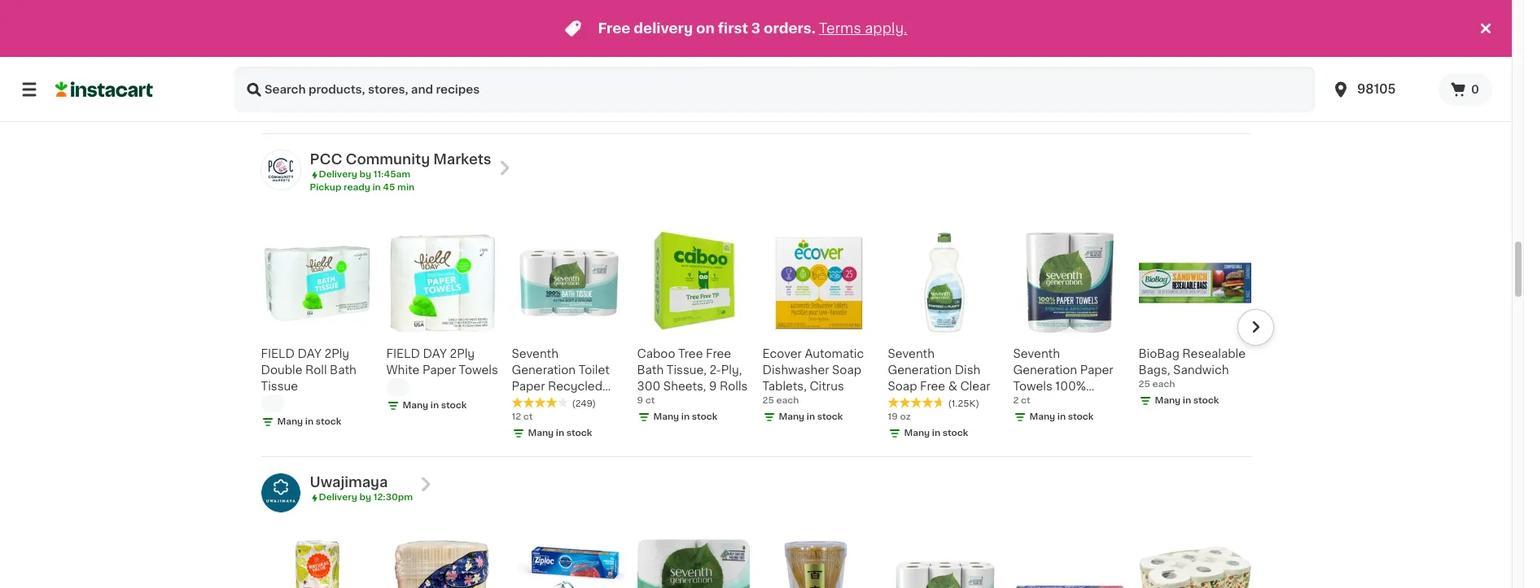 Task type: describe. For each thing, give the bounding box(es) containing it.
rolls
[[720, 381, 748, 393]]

ct right 16
[[774, 44, 784, 53]]

terms
[[819, 22, 861, 35]]

double
[[261, 365, 302, 376]]

scent
[[1139, 43, 1172, 55]]

12 ct
[[512, 413, 533, 422]]

45
[[383, 183, 395, 192]]

62 ct
[[1013, 59, 1036, 68]]

11:45am
[[373, 170, 410, 179]]

original
[[1202, 27, 1247, 38]]

sandwich
[[1173, 365, 1229, 376]]

product group containing cascade platinum dishwasher detergent pods, fresh
[[1013, 0, 1125, 117]]

eligible for soap,
[[1168, 98, 1211, 109]]

citrus
[[810, 381, 844, 393]]

soap for automatic
[[832, 365, 861, 376]]

0 vertical spatial 2
[[637, 28, 643, 37]]

0 button
[[1439, 73, 1492, 106]]

delivery by 12:30pm
[[319, 493, 413, 502]]

dishwasher for ecover
[[762, 365, 829, 376]]

0
[[1471, 84, 1479, 95]]

28
[[1139, 59, 1150, 68]]

terms apply. link
[[819, 22, 907, 35]]

first
[[718, 22, 748, 35]]

seventh generation toilet paper recycled bath tissue
[[512, 349, 610, 409]]

fresh
[[1013, 43, 1045, 55]]

detergent
[[1013, 27, 1072, 38]]

ct left on
[[645, 28, 654, 37]]

pcc
[[310, 153, 342, 166]]

eligible for fresh
[[1043, 98, 1085, 109]]

limited time offer region
[[0, 0, 1476, 57]]

markets
[[433, 153, 491, 166]]

resealable
[[1182, 349, 1246, 360]]

free inside caboo tree free bath tissue, 2-ply, 300 sheets, 9 rolls 9 ct
[[706, 349, 731, 360]]

each inside ecover automatic dishwasher soap tablets, citrus 25 each
[[776, 397, 799, 406]]

field day 2ply double roll bath tissue
[[261, 349, 356, 393]]

each inside biobag resealable bags, sandwich 25 each
[[1152, 380, 1175, 389]]

1 many in stock link from the left
[[261, 0, 373, 55]]

seventh generation dish soap free & clear
[[888, 349, 990, 393]]

paper up 100%
[[1080, 365, 1113, 376]]

2ply for bath
[[324, 349, 349, 360]]

(18.2k)
[[1199, 46, 1231, 55]]

toilet
[[579, 365, 610, 376]]

day for paper
[[423, 349, 447, 360]]

dish inside dawn ultra dishwashing liquid dish soap, original scent
[[1139, 27, 1164, 38]]

caboo tree free bath tissue, 2-ply, 300 sheets, 9 rolls 9 ct
[[637, 349, 748, 406]]

2 ct link
[[637, 0, 749, 39]]

paper down 100%
[[1071, 397, 1104, 409]]

see for dawn ultra dishwashing liquid dish soap, original scent
[[1143, 98, 1165, 109]]

caboo
[[637, 349, 675, 360]]

ply,
[[721, 365, 742, 376]]

cascade platinum dishwasher detergent pods, fresh
[[1013, 0, 1117, 55]]

towels inside field day 2ply white paper towels
[[459, 365, 498, 376]]

(5.75k)
[[1073, 46, 1106, 55]]

on
[[696, 22, 715, 35]]

delivery by 11:45am
[[319, 170, 410, 179]]

seventh for seventh generation paper towels 100% recycled paper
[[1013, 349, 1060, 360]]

100%
[[1055, 381, 1086, 393]]

16 ct
[[762, 44, 784, 53]]

3
[[751, 22, 760, 35]]

sheets,
[[663, 381, 706, 393]]

2 ct inside item carousel region
[[1013, 397, 1030, 406]]

generation for paper
[[512, 365, 576, 376]]

ultra
[[1174, 0, 1201, 6]]

0 vertical spatial oz
[[1161, 59, 1172, 68]]

by for 12:30pm
[[359, 493, 371, 502]]

field for field day 2ply double roll bath tissue
[[261, 349, 295, 360]]

2ply for towels
[[450, 349, 475, 360]]

recycled inside seventh generation paper towels 100% recycled paper
[[1013, 397, 1068, 409]]

free delivery on first 3 orders. terms apply.
[[598, 22, 907, 35]]

roll
[[305, 365, 327, 376]]

dawn ultra dishwashing liquid dish soap, original scent
[[1139, 0, 1249, 55]]

(249)
[[572, 400, 596, 409]]

instacart logo image
[[55, 80, 153, 99]]

ct right '12' on the left of the page
[[523, 413, 533, 422]]

16
[[762, 44, 772, 53]]

62
[[1013, 59, 1025, 68]]

0 horizontal spatial 2 ct
[[637, 28, 654, 37]]

seventh for seventh generation dish soap free & clear
[[888, 349, 935, 360]]

clear
[[960, 381, 990, 393]]

field day 2ply white paper towels
[[386, 349, 498, 376]]

2 98105 button from the left
[[1331, 67, 1429, 112]]

&
[[948, 381, 957, 393]]

tissue for double
[[261, 381, 298, 393]]

ct right the (1.25k)
[[1021, 397, 1030, 406]]

12
[[512, 413, 521, 422]]

free inside seventh generation dish soap free & clear
[[920, 381, 945, 393]]

bath inside caboo tree free bath tissue, 2-ply, 300 sheets, 9 rolls 9 ct
[[637, 365, 664, 376]]

tree
[[678, 349, 703, 360]]

98105
[[1357, 83, 1396, 95]]

item carousel region
[[218, 221, 1274, 450]]

see for cascade platinum dishwasher detergent pods, fresh
[[1017, 98, 1040, 109]]

19
[[888, 413, 898, 422]]

pods,
[[1075, 27, 1107, 38]]



Task type: locate. For each thing, give the bounding box(es) containing it.
1 vertical spatial towels
[[1013, 381, 1052, 393]]

automatic
[[805, 349, 864, 360]]

in
[[305, 44, 314, 53], [556, 44, 564, 53], [807, 60, 815, 69], [1057, 75, 1066, 84], [1183, 75, 1191, 84], [372, 183, 381, 192], [1183, 397, 1191, 406], [431, 401, 439, 410], [681, 413, 690, 422], [807, 413, 815, 422], [1057, 413, 1066, 422], [305, 418, 314, 427], [556, 429, 564, 438], [932, 429, 940, 438]]

0 horizontal spatial eligible
[[1043, 98, 1085, 109]]

soap up 19 oz
[[888, 381, 917, 393]]

ready
[[344, 183, 370, 192]]

tissue inside seventh generation toilet paper recycled bath tissue
[[541, 397, 578, 409]]

towels
[[459, 365, 498, 376], [1013, 381, 1052, 393]]

dishwasher up tablets, in the right of the page
[[762, 365, 829, 376]]

1 day from the left
[[298, 349, 322, 360]]

0 vertical spatial by
[[359, 170, 371, 179]]

1 horizontal spatial field
[[386, 349, 420, 360]]

0 horizontal spatial items
[[1088, 98, 1121, 109]]

1 vertical spatial recycled
[[1013, 397, 1068, 409]]

dishwasher inside cascade platinum dishwasher detergent pods, fresh
[[1013, 11, 1080, 22]]

see eligible items down fl
[[1143, 98, 1247, 109]]

1 horizontal spatial 25
[[1139, 380, 1150, 389]]

0 horizontal spatial dishwasher
[[762, 365, 829, 376]]

generation inside seventh generation paper towels 100% recycled paper
[[1013, 365, 1077, 376]]

1 horizontal spatial soap
[[888, 381, 917, 393]]

pickup ready in 45 min
[[310, 183, 414, 192]]

eligible down "(5.75k)"
[[1043, 98, 1085, 109]]

see down 62 ct
[[1017, 98, 1040, 109]]

1 horizontal spatial product group
[[1139, 0, 1251, 117]]

dishwasher for cascade
[[1013, 11, 1080, 22]]

see eligible items button down fl
[[1139, 90, 1251, 117]]

1 product group from the left
[[1013, 0, 1125, 117]]

1 horizontal spatial bath
[[512, 397, 538, 409]]

1 horizontal spatial free
[[706, 349, 731, 360]]

delivery
[[319, 170, 357, 179], [319, 493, 357, 502]]

0 horizontal spatial 9
[[637, 397, 643, 406]]

1 generation from the left
[[512, 365, 576, 376]]

0 horizontal spatial soap
[[832, 365, 861, 376]]

dish up scent
[[1139, 27, 1164, 38]]

by down uwajimaya at the left of page
[[359, 493, 371, 502]]

Search field
[[234, 67, 1315, 112]]

uwajimaya
[[310, 476, 388, 489]]

soap for generation
[[888, 381, 917, 393]]

1 horizontal spatial 2
[[1013, 397, 1019, 406]]

1 vertical spatial each
[[776, 397, 799, 406]]

2 horizontal spatial free
[[920, 381, 945, 393]]

0 horizontal spatial see
[[1017, 98, 1040, 109]]

25
[[1139, 380, 1150, 389], [762, 397, 774, 406]]

None search field
[[234, 67, 1315, 112]]

2 ct
[[637, 28, 654, 37], [1013, 397, 1030, 406]]

liquid
[[1214, 11, 1249, 22]]

bath up 12 ct
[[512, 397, 538, 409]]

300
[[637, 381, 660, 393]]

2 eligible from the left
[[1168, 98, 1211, 109]]

0 vertical spatial 25
[[1139, 380, 1150, 389]]

field
[[261, 349, 295, 360], [386, 349, 420, 360]]

tissue,
[[667, 365, 707, 376]]

0 vertical spatial each
[[1152, 380, 1175, 389]]

apply.
[[865, 22, 907, 35]]

ct right "6" at the right top of the page
[[896, 44, 905, 53]]

dish up the clear
[[955, 365, 980, 376]]

1 horizontal spatial oz
[[1161, 59, 1172, 68]]

3 generation from the left
[[1013, 365, 1077, 376]]

day
[[298, 349, 322, 360], [423, 349, 447, 360]]

free inside limited time offer region
[[598, 22, 630, 35]]

by for 11:45am
[[359, 170, 371, 179]]

generation
[[512, 365, 576, 376], [888, 365, 952, 376], [1013, 365, 1077, 376]]

soap,
[[1167, 27, 1199, 38]]

pcc community markets image
[[261, 151, 300, 190]]

see eligible items button down "(5.75k)"
[[1013, 90, 1125, 117]]

1 vertical spatial free
[[706, 349, 731, 360]]

product group containing dawn ultra dishwashing liquid dish soap, original scent
[[1139, 0, 1251, 117]]

items down "(5.75k)"
[[1088, 98, 1121, 109]]

0 horizontal spatial see eligible items button
[[1013, 90, 1125, 117]]

dish
[[1139, 27, 1164, 38], [955, 365, 980, 376]]

towels inside seventh generation paper towels 100% recycled paper
[[1013, 381, 1052, 393]]

1 see from the left
[[1017, 98, 1040, 109]]

seventh inside seventh generation dish soap free & clear
[[888, 349, 935, 360]]

field for field day 2ply white paper towels
[[386, 349, 420, 360]]

fl
[[1152, 59, 1159, 68]]

free
[[598, 22, 630, 35], [706, 349, 731, 360], [920, 381, 945, 393]]

2 product group from the left
[[1139, 0, 1251, 117]]

dishwasher inside ecover automatic dishwasher soap tablets, citrus 25 each
[[762, 365, 829, 376]]

each
[[1152, 380, 1175, 389], [776, 397, 799, 406]]

day inside field day 2ply double roll bath tissue
[[298, 349, 322, 360]]

3 seventh from the left
[[1013, 349, 1060, 360]]

towels right white
[[459, 365, 498, 376]]

0 horizontal spatial dish
[[955, 365, 980, 376]]

1 by from the top
[[359, 170, 371, 179]]

2 field from the left
[[386, 349, 420, 360]]

ct
[[645, 28, 654, 37], [774, 44, 784, 53], [896, 44, 905, 53], [1027, 59, 1036, 68], [645, 397, 655, 406], [1021, 397, 1030, 406], [523, 413, 533, 422]]

tissue for paper
[[541, 397, 578, 409]]

day inside field day 2ply white paper towels
[[423, 349, 447, 360]]

dawn
[[1139, 0, 1171, 6]]

0 horizontal spatial generation
[[512, 365, 576, 376]]

0 horizontal spatial day
[[298, 349, 322, 360]]

1 items from the left
[[1088, 98, 1121, 109]]

see eligible items for soap,
[[1143, 98, 1247, 109]]

25 inside biobag resealable bags, sandwich 25 each
[[1139, 380, 1150, 389]]

many
[[277, 44, 303, 53], [528, 44, 554, 53], [779, 60, 804, 69], [1029, 75, 1055, 84], [1155, 75, 1181, 84], [1155, 397, 1181, 406], [403, 401, 428, 410], [653, 413, 679, 422], [779, 413, 804, 422], [1029, 413, 1055, 422], [277, 418, 303, 427], [528, 429, 554, 438], [904, 429, 930, 438]]

1 horizontal spatial towels
[[1013, 381, 1052, 393]]

0 horizontal spatial free
[[598, 22, 630, 35]]

dishwasher down cascade
[[1013, 11, 1080, 22]]

1 vertical spatial soap
[[888, 381, 917, 393]]

soap down automatic
[[832, 365, 861, 376]]

pcc community markets
[[310, 153, 491, 166]]

seventh for seventh generation toilet paper recycled bath tissue
[[512, 349, 559, 360]]

1 vertical spatial 2 ct
[[1013, 397, 1030, 406]]

2 generation from the left
[[888, 365, 952, 376]]

field inside field day 2ply double roll bath tissue
[[261, 349, 295, 360]]

recycled down 100%
[[1013, 397, 1068, 409]]

field inside field day 2ply white paper towels
[[386, 349, 420, 360]]

see down 28 fl oz
[[1143, 98, 1165, 109]]

soap inside ecover automatic dishwasher soap tablets, citrus 25 each
[[832, 365, 861, 376]]

biobag resealable bags, sandwich 25 each
[[1139, 349, 1246, 389]]

bath right roll on the bottom
[[330, 365, 356, 376]]

bath inside field day 2ply double roll bath tissue
[[330, 365, 356, 376]]

6
[[888, 44, 894, 53]]

towels left 100%
[[1013, 381, 1052, 393]]

25 down tablets, in the right of the page
[[762, 397, 774, 406]]

1 horizontal spatial day
[[423, 349, 447, 360]]

oz inside item carousel region
[[900, 413, 911, 422]]

generation left the toilet
[[512, 365, 576, 376]]

ct inside caboo tree free bath tissue, 2-ply, 300 sheets, 9 rolls 9 ct
[[645, 397, 655, 406]]

seventh up 12 ct
[[512, 349, 559, 360]]

generation for soap
[[888, 365, 952, 376]]

1 horizontal spatial see eligible items button
[[1139, 90, 1251, 117]]

1 horizontal spatial dish
[[1139, 27, 1164, 38]]

delivery up pickup
[[319, 170, 357, 179]]

1 horizontal spatial many in stock link
[[512, 0, 624, 55]]

2 ct left on
[[637, 28, 654, 37]]

1 see eligible items from the left
[[1017, 98, 1121, 109]]

2 delivery from the top
[[319, 493, 357, 502]]

bath
[[330, 365, 356, 376], [637, 365, 664, 376], [512, 397, 538, 409]]

by up pickup ready in 45 min
[[359, 170, 371, 179]]

1 vertical spatial 25
[[762, 397, 774, 406]]

cascade
[[1013, 0, 1064, 6]]

2
[[637, 28, 643, 37], [1013, 397, 1019, 406]]

2 day from the left
[[423, 349, 447, 360]]

paper right white
[[422, 365, 456, 376]]

0 vertical spatial dish
[[1139, 27, 1164, 38]]

12:30pm
[[373, 493, 413, 502]]

2 ct right the (1.25k)
[[1013, 397, 1030, 406]]

generation inside seventh generation toilet paper recycled bath tissue
[[512, 365, 576, 376]]

2 right the (1.25k)
[[1013, 397, 1019, 406]]

soap inside seventh generation dish soap free & clear
[[888, 381, 917, 393]]

1 horizontal spatial each
[[1152, 380, 1175, 389]]

ecover automatic dishwasher soap tablets, citrus 25 each
[[762, 349, 864, 406]]

2 horizontal spatial generation
[[1013, 365, 1077, 376]]

2ply
[[324, 349, 349, 360], [450, 349, 475, 360]]

0 vertical spatial delivery
[[319, 170, 357, 179]]

seventh inside seventh generation toilet paper recycled bath tissue
[[512, 349, 559, 360]]

1 horizontal spatial tissue
[[541, 397, 578, 409]]

seventh up 19 oz
[[888, 349, 935, 360]]

1 vertical spatial tissue
[[541, 397, 578, 409]]

field up the double
[[261, 349, 295, 360]]

bath for 2ply
[[330, 365, 356, 376]]

oz
[[1161, 59, 1172, 68], [900, 413, 911, 422]]

9
[[709, 381, 717, 393], [637, 397, 643, 406]]

generation up 100%
[[1013, 365, 1077, 376]]

2 2ply from the left
[[450, 349, 475, 360]]

6 ct
[[888, 44, 905, 53]]

recycled inside seventh generation toilet paper recycled bath tissue
[[548, 381, 602, 393]]

0 vertical spatial 2 ct
[[637, 28, 654, 37]]

0 vertical spatial soap
[[832, 365, 861, 376]]

0 horizontal spatial each
[[776, 397, 799, 406]]

98105 button
[[1321, 67, 1439, 112], [1331, 67, 1429, 112]]

generation inside seventh generation dish soap free & clear
[[888, 365, 952, 376]]

paper inside field day 2ply white paper towels
[[422, 365, 456, 376]]

25 inside ecover automatic dishwasher soap tablets, citrus 25 each
[[762, 397, 774, 406]]

1 vertical spatial dish
[[955, 365, 980, 376]]

1 vertical spatial dishwasher
[[762, 365, 829, 376]]

biobag
[[1139, 349, 1179, 360]]

28 fl oz
[[1139, 59, 1172, 68]]

delivery down uwajimaya at the left of page
[[319, 493, 357, 502]]

1 see eligible items button from the left
[[1013, 90, 1125, 117]]

bath for toilet
[[512, 397, 538, 409]]

1 2ply from the left
[[324, 349, 349, 360]]

2 left on
[[637, 28, 643, 37]]

0 vertical spatial dishwasher
[[1013, 11, 1080, 22]]

bags,
[[1139, 365, 1170, 376]]

0 horizontal spatial seventh
[[512, 349, 559, 360]]

tablets,
[[762, 381, 807, 393]]

9 down the 300
[[637, 397, 643, 406]]

0 horizontal spatial field
[[261, 349, 295, 360]]

2 see eligible items button from the left
[[1139, 90, 1251, 117]]

1 horizontal spatial seventh
[[888, 349, 935, 360]]

1 horizontal spatial generation
[[888, 365, 952, 376]]

2 inside item carousel region
[[1013, 397, 1019, 406]]

pickup
[[310, 183, 341, 192]]

9 down 2-
[[709, 381, 717, 393]]

delivery
[[634, 22, 693, 35]]

2-
[[709, 365, 721, 376]]

free up 2-
[[706, 349, 731, 360]]

tissue inside field day 2ply double roll bath tissue
[[261, 381, 298, 393]]

0 horizontal spatial 2
[[637, 28, 643, 37]]

bath inside seventh generation toilet paper recycled bath tissue
[[512, 397, 538, 409]]

1 field from the left
[[261, 349, 295, 360]]

dish inside seventh generation dish soap free & clear
[[955, 365, 980, 376]]

bath up the 300
[[637, 365, 664, 376]]

each down tablets, in the right of the page
[[776, 397, 799, 406]]

generation up &
[[888, 365, 952, 376]]

oz right '19'
[[900, 413, 911, 422]]

day for roll
[[298, 349, 322, 360]]

1 seventh from the left
[[512, 349, 559, 360]]

1 delivery from the top
[[319, 170, 357, 179]]

1 eligible from the left
[[1043, 98, 1085, 109]]

oz right fl
[[1161, 59, 1172, 68]]

1 horizontal spatial see eligible items
[[1143, 98, 1247, 109]]

items down (18.2k)
[[1214, 98, 1247, 109]]

0 horizontal spatial recycled
[[548, 381, 602, 393]]

0 vertical spatial towels
[[459, 365, 498, 376]]

2 by from the top
[[359, 493, 371, 502]]

product group
[[1013, 0, 1125, 117], [1139, 0, 1251, 117]]

see eligible items for fresh
[[1017, 98, 1121, 109]]

2ply inside field day 2ply white paper towels
[[450, 349, 475, 360]]

0 horizontal spatial tissue
[[261, 381, 298, 393]]

1 horizontal spatial see
[[1143, 98, 1165, 109]]

(1.25k)
[[948, 400, 979, 409]]

0 horizontal spatial see eligible items
[[1017, 98, 1121, 109]]

(5.29k)
[[823, 31, 856, 40]]

generation for towels
[[1013, 365, 1077, 376]]

see eligible items button for fresh
[[1013, 90, 1125, 117]]

0 vertical spatial recycled
[[548, 381, 602, 393]]

0 horizontal spatial 25
[[762, 397, 774, 406]]

paper up 12 ct
[[512, 381, 545, 393]]

1 vertical spatial oz
[[900, 413, 911, 422]]

0 vertical spatial tissue
[[261, 381, 298, 393]]

ct down the 300
[[645, 397, 655, 406]]

see eligible items button
[[1013, 90, 1125, 117], [1139, 90, 1251, 117]]

1 98105 button from the left
[[1321, 67, 1439, 112]]

eligible
[[1043, 98, 1085, 109], [1168, 98, 1211, 109]]

free left delivery
[[598, 22, 630, 35]]

seventh
[[512, 349, 559, 360], [888, 349, 935, 360], [1013, 349, 1060, 360]]

white
[[386, 365, 420, 376]]

0 horizontal spatial bath
[[330, 365, 356, 376]]

field up white
[[386, 349, 420, 360]]

1 horizontal spatial 2ply
[[450, 349, 475, 360]]

0 vertical spatial free
[[598, 22, 630, 35]]

1 horizontal spatial items
[[1214, 98, 1247, 109]]

0 horizontal spatial 2ply
[[324, 349, 349, 360]]

0 horizontal spatial many in stock link
[[261, 0, 373, 55]]

2ply inside field day 2ply double roll bath tissue
[[324, 349, 349, 360]]

ecover
[[762, 349, 802, 360]]

each down bags,
[[1152, 380, 1175, 389]]

uwajimaya image
[[261, 474, 300, 513]]

1 vertical spatial delivery
[[319, 493, 357, 502]]

2 items from the left
[[1214, 98, 1247, 109]]

1 vertical spatial 2
[[1013, 397, 1019, 406]]

items for dawn ultra dishwashing liquid dish soap, original scent
[[1214, 98, 1247, 109]]

1 horizontal spatial recycled
[[1013, 397, 1068, 409]]

paper inside seventh generation toilet paper recycled bath tissue
[[512, 381, 545, 393]]

2 horizontal spatial seventh
[[1013, 349, 1060, 360]]

1 vertical spatial by
[[359, 493, 371, 502]]

2 many in stock link from the left
[[512, 0, 624, 55]]

★★★★★
[[762, 29, 819, 40], [762, 29, 819, 40], [888, 29, 945, 40], [888, 29, 945, 40], [1013, 43, 1070, 55], [1013, 43, 1070, 55], [1139, 43, 1196, 55], [1139, 43, 1196, 55], [512, 397, 569, 409], [512, 397, 569, 409], [888, 397, 945, 409], [888, 397, 945, 409]]

1 vertical spatial 9
[[637, 397, 643, 406]]

community
[[346, 153, 430, 166]]

1 horizontal spatial dishwasher
[[1013, 11, 1080, 22]]

many in stock
[[277, 44, 341, 53], [528, 44, 592, 53], [779, 60, 843, 69], [1029, 75, 1094, 84], [1155, 75, 1219, 84], [1155, 397, 1219, 406], [403, 401, 467, 410], [653, 413, 718, 422], [779, 413, 843, 422], [1029, 413, 1094, 422], [277, 418, 341, 427], [528, 429, 592, 438], [904, 429, 968, 438]]

recycled up '(249)'
[[548, 381, 602, 393]]

2 seventh from the left
[[888, 349, 935, 360]]

1 horizontal spatial 9
[[709, 381, 717, 393]]

delivery for delivery by 11:45am
[[319, 170, 357, 179]]

1 horizontal spatial 2 ct
[[1013, 397, 1030, 406]]

seventh generation paper towels 100% recycled paper
[[1013, 349, 1113, 409]]

platinum
[[1067, 0, 1117, 6]]

eligible down 28 fl oz
[[1168, 98, 1211, 109]]

see eligible items down "(5.75k)"
[[1017, 98, 1121, 109]]

dishwashing
[[1139, 11, 1211, 22]]

items for cascade platinum dishwasher detergent pods, fresh
[[1088, 98, 1121, 109]]

paper
[[422, 365, 456, 376], [1080, 365, 1113, 376], [512, 381, 545, 393], [1071, 397, 1104, 409]]

2 see from the left
[[1143, 98, 1165, 109]]

19 oz
[[888, 413, 911, 422]]

seventh inside seventh generation paper towels 100% recycled paper
[[1013, 349, 1060, 360]]

see eligible items button for soap,
[[1139, 90, 1251, 117]]

dishwasher
[[1013, 11, 1080, 22], [762, 365, 829, 376]]

recycled
[[548, 381, 602, 393], [1013, 397, 1068, 409]]

orders.
[[764, 22, 816, 35]]

0 horizontal spatial oz
[[900, 413, 911, 422]]

items
[[1088, 98, 1121, 109], [1214, 98, 1247, 109]]

2 see eligible items from the left
[[1143, 98, 1247, 109]]

0 horizontal spatial towels
[[459, 365, 498, 376]]

2 vertical spatial free
[[920, 381, 945, 393]]

free left &
[[920, 381, 945, 393]]

delivery for delivery by 12:30pm
[[319, 493, 357, 502]]

seventh up 100%
[[1013, 349, 1060, 360]]

25 down bags,
[[1139, 380, 1150, 389]]

2 horizontal spatial bath
[[637, 365, 664, 376]]

min
[[397, 183, 414, 192]]

0 vertical spatial 9
[[709, 381, 717, 393]]

0 horizontal spatial product group
[[1013, 0, 1125, 117]]

1 horizontal spatial eligible
[[1168, 98, 1211, 109]]

ct right 62
[[1027, 59, 1036, 68]]



Task type: vqa. For each thing, say whether or not it's contained in the screenshot.
Delivery for Delivery by 11:45am
yes



